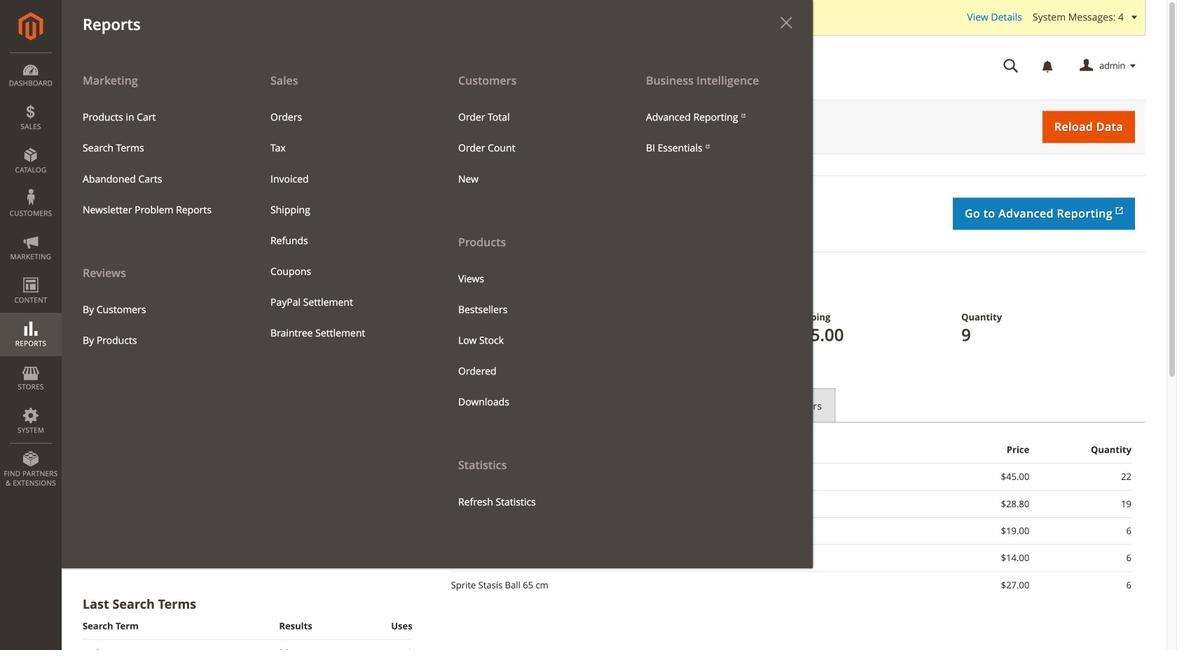 Task type: vqa. For each thing, say whether or not it's contained in the screenshot.
menu bar
yes



Task type: describe. For each thing, give the bounding box(es) containing it.
magento admin panel image
[[19, 12, 43, 41]]



Task type: locate. For each thing, give the bounding box(es) containing it.
menu bar
[[0, 0, 813, 569]]

menu
[[62, 64, 813, 569], [62, 64, 249, 356], [437, 64, 625, 518], [72, 102, 239, 225], [260, 102, 427, 349], [448, 102, 614, 195], [635, 102, 802, 164], [448, 264, 614, 418], [72, 295, 239, 356]]



